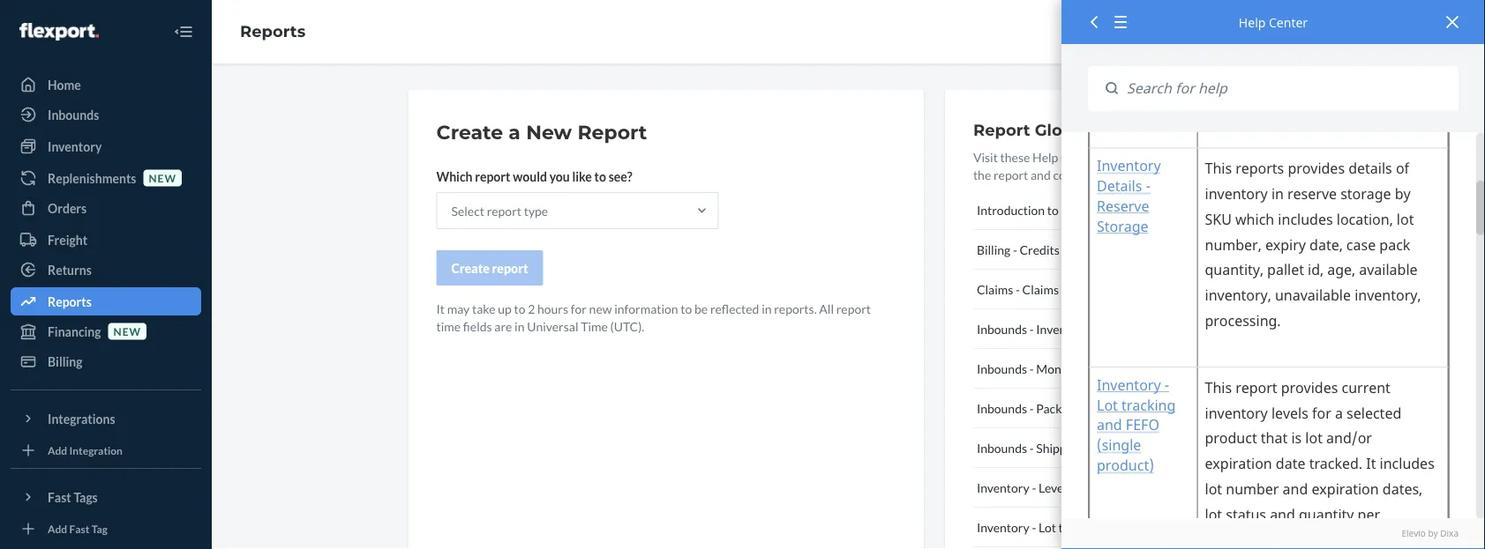 Task type: describe. For each thing, give the bounding box(es) containing it.
freight
[[48, 233, 87, 248]]

help inside visit these help center articles to get a description of the report and column details.
[[1033, 150, 1058, 165]]

you
[[549, 169, 570, 184]]

inbounds for inbounds - inventory reconciliation
[[977, 322, 1027, 337]]

fast tags
[[48, 490, 98, 505]]

lot
[[1039, 520, 1056, 535]]

inventory - levels today
[[977, 481, 1107, 496]]

0 horizontal spatial in
[[515, 319, 525, 334]]

- for credits
[[1013, 242, 1017, 257]]

reconciliation for inbounds - monthly reconciliation
[[1085, 361, 1162, 376]]

inbounds for inbounds
[[48, 107, 99, 122]]

report glossary
[[973, 120, 1106, 139]]

report for create report
[[492, 261, 528, 276]]

2
[[528, 301, 535, 316]]

add fast tag link
[[11, 519, 201, 540]]

- for monthly
[[1030, 361, 1034, 376]]

to left be
[[681, 301, 692, 316]]

- for packages
[[1030, 401, 1034, 416]]

2 vertical spatial reconciliation
[[1112, 441, 1189, 456]]

levels
[[1039, 481, 1072, 496]]

0 vertical spatial help
[[1239, 14, 1266, 30]]

claims - claims submitted button
[[973, 270, 1261, 310]]

returns
[[48, 263, 92, 278]]

packages
[[1036, 401, 1087, 416]]

reconciliation for inbounds - inventory reconciliation
[[1091, 322, 1168, 337]]

create for create report
[[451, 261, 490, 276]]

inbounds - monthly reconciliation button
[[973, 349, 1261, 389]]

for
[[571, 301, 587, 316]]

the
[[973, 167, 991, 182]]

home link
[[11, 71, 201, 99]]

time
[[436, 319, 461, 334]]

articles
[[1101, 150, 1141, 165]]

inbounds - shipping plan reconciliation button
[[973, 429, 1261, 469]]

dixa
[[1440, 528, 1459, 540]]

be
[[695, 301, 708, 316]]

close navigation image
[[173, 21, 194, 42]]

inventory - levels today button
[[973, 469, 1261, 508]]

create a new report
[[436, 120, 647, 144]]

select
[[451, 203, 484, 218]]

0 horizontal spatial reports link
[[11, 288, 201, 316]]

add integration link
[[11, 440, 201, 462]]

inbounds - inventory reconciliation
[[977, 322, 1168, 337]]

inbounds for inbounds - packages
[[977, 401, 1027, 416]]

a inside visit these help center articles to get a description of the report and column details.
[[1177, 150, 1183, 165]]

create report button
[[436, 251, 543, 286]]

0 vertical spatial a
[[509, 120, 521, 144]]

fefo
[[1128, 520, 1159, 535]]

- for shipping
[[1030, 441, 1034, 456]]

inventory - lot tracking and fefo (all products) button
[[973, 508, 1261, 548]]

inbounds - shipping plan reconciliation
[[977, 441, 1189, 456]]

plan
[[1085, 441, 1109, 456]]

inventory - lot tracking and fefo (all products)
[[977, 520, 1232, 535]]

billing - credits report
[[977, 242, 1100, 257]]

1 horizontal spatial reports link
[[240, 22, 306, 41]]

tag
[[92, 523, 108, 536]]

- for lot
[[1032, 520, 1036, 535]]

inventory for inventory - levels today
[[977, 481, 1030, 496]]

integrations button
[[11, 405, 201, 433]]

elevio
[[1402, 528, 1426, 540]]

returns link
[[11, 256, 201, 284]]

would
[[513, 169, 547, 184]]

universal
[[527, 319, 578, 334]]

create report
[[451, 261, 528, 276]]

elevio by dixa
[[1402, 528, 1459, 540]]

new
[[526, 120, 572, 144]]

today
[[1075, 481, 1107, 496]]

it
[[436, 301, 445, 316]]

inventory link
[[11, 132, 201, 161]]

column
[[1053, 167, 1093, 182]]

by
[[1428, 528, 1438, 540]]

help center
[[1239, 14, 1308, 30]]

submitted
[[1061, 282, 1118, 297]]

up
[[498, 301, 512, 316]]

inbounds - packages button
[[973, 389, 1261, 429]]

take
[[472, 301, 496, 316]]

and inside button
[[1105, 520, 1125, 535]]

tags
[[74, 490, 98, 505]]

report inside visit these help center articles to get a description of the report and column details.
[[994, 167, 1028, 182]]

fast inside "link"
[[69, 523, 90, 536]]

which report would you like to see?
[[436, 169, 632, 184]]

1 horizontal spatial reports
[[240, 22, 306, 41]]

type
[[524, 203, 548, 218]]

reflected
[[710, 301, 759, 316]]

credits
[[1020, 242, 1060, 257]]

inbounds - inventory reconciliation button
[[973, 310, 1261, 349]]

home
[[48, 77, 81, 92]]

inventory for inventory
[[48, 139, 102, 154]]

fields
[[463, 319, 492, 334]]

create for create a new report
[[436, 120, 503, 144]]



Task type: vqa. For each thing, say whether or not it's contained in the screenshot.
top the Help Center
no



Task type: locate. For each thing, give the bounding box(es) containing it.
in left "reports."
[[762, 301, 772, 316]]

1 vertical spatial fast
[[69, 523, 90, 536]]

0 vertical spatial and
[[1031, 167, 1051, 182]]

new up orders link
[[149, 172, 176, 184]]

these
[[1000, 150, 1030, 165]]

0 horizontal spatial a
[[509, 120, 521, 144]]

it may take up to 2 hours for new information to be reflected in reports. all report time fields are in universal time (utc).
[[436, 301, 871, 334]]

- inside "button"
[[1030, 401, 1034, 416]]

2 horizontal spatial report
[[1062, 242, 1100, 257]]

reconciliation
[[1091, 322, 1168, 337], [1085, 361, 1162, 376], [1112, 441, 1189, 456]]

- down billing - credits report
[[1016, 282, 1020, 297]]

1 horizontal spatial in
[[762, 301, 772, 316]]

- for levels
[[1032, 481, 1036, 496]]

create up may
[[451, 261, 490, 276]]

inbounds down inbounds - packages
[[977, 441, 1027, 456]]

- left shipping
[[1030, 441, 1034, 456]]

may
[[447, 301, 470, 316]]

claims - claims submitted
[[977, 282, 1118, 297]]

1 horizontal spatial claims
[[1022, 282, 1059, 297]]

fast tags button
[[11, 484, 201, 512]]

0 horizontal spatial and
[[1031, 167, 1051, 182]]

- inside button
[[1032, 520, 1036, 535]]

integration
[[69, 444, 123, 457]]

center inside visit these help center articles to get a description of the report and column details.
[[1061, 150, 1099, 165]]

1 horizontal spatial and
[[1105, 520, 1125, 535]]

- left packages
[[1030, 401, 1034, 416]]

to left the reporting
[[1047, 203, 1059, 218]]

- left credits
[[1013, 242, 1017, 257]]

information
[[614, 301, 678, 316]]

- left monthly
[[1030, 361, 1034, 376]]

fast
[[48, 490, 71, 505], [69, 523, 90, 536]]

monthly
[[1036, 361, 1082, 376]]

(utc).
[[610, 319, 645, 334]]

center up column in the right top of the page
[[1061, 150, 1099, 165]]

and inside visit these help center articles to get a description of the report and column details.
[[1031, 167, 1051, 182]]

1 horizontal spatial new
[[149, 172, 176, 184]]

reconciliation down the inbounds - inventory reconciliation 'button'
[[1085, 361, 1162, 376]]

report inside it may take up to 2 hours for new information to be reflected in reports. all report time fields are in universal time (utc).
[[836, 301, 871, 316]]

visit these help center articles to get a description of the report and column details.
[[973, 150, 1260, 182]]

0 vertical spatial create
[[436, 120, 503, 144]]

add inside "link"
[[48, 523, 67, 536]]

- inside 'button'
[[1030, 322, 1034, 337]]

billing for billing - credits report
[[977, 242, 1011, 257]]

inbounds inside "button"
[[977, 401, 1027, 416]]

inbounds down claims - claims submitted
[[977, 322, 1027, 337]]

billing down the financing
[[48, 354, 83, 369]]

1 horizontal spatial help
[[1239, 14, 1266, 30]]

a left new
[[509, 120, 521, 144]]

reports.
[[774, 301, 817, 316]]

to inside button
[[1047, 203, 1059, 218]]

1 vertical spatial new
[[589, 301, 612, 316]]

introduction to reporting button
[[973, 191, 1261, 230]]

claims
[[977, 282, 1013, 297], [1022, 282, 1059, 297]]

0 vertical spatial add
[[48, 444, 67, 457]]

reports link
[[240, 22, 306, 41], [11, 288, 201, 316]]

0 vertical spatial new
[[149, 172, 176, 184]]

2 claims from the left
[[1022, 282, 1059, 297]]

inventory left "levels" at the bottom
[[977, 481, 1030, 496]]

- for claims
[[1016, 282, 1020, 297]]

center up search search box
[[1269, 14, 1308, 30]]

reconciliation down the claims - claims submitted button
[[1091, 322, 1168, 337]]

inbounds left packages
[[977, 401, 1027, 416]]

0 horizontal spatial new
[[113, 325, 141, 338]]

report for create a new report
[[578, 120, 647, 144]]

new up time
[[589, 301, 612, 316]]

billing - credits report button
[[973, 230, 1261, 270]]

1 claims from the left
[[977, 282, 1013, 297]]

create inside button
[[451, 261, 490, 276]]

(all
[[1161, 520, 1177, 535]]

1 vertical spatial reports
[[48, 294, 92, 309]]

inbounds for inbounds - monthly reconciliation
[[977, 361, 1027, 376]]

orders
[[48, 201, 87, 216]]

all
[[819, 301, 834, 316]]

inventory up replenishments
[[48, 139, 102, 154]]

report right all
[[836, 301, 871, 316]]

1 horizontal spatial a
[[1177, 150, 1183, 165]]

inbounds link
[[11, 101, 201, 129]]

billing inside button
[[977, 242, 1011, 257]]

fast left tags
[[48, 490, 71, 505]]

1 vertical spatial create
[[451, 261, 490, 276]]

report up up
[[492, 261, 528, 276]]

report down these
[[994, 167, 1028, 182]]

claims down billing - credits report
[[977, 282, 1013, 297]]

help down report glossary
[[1033, 150, 1058, 165]]

0 horizontal spatial center
[[1061, 150, 1099, 165]]

new
[[149, 172, 176, 184], [589, 301, 612, 316], [113, 325, 141, 338]]

add left integration on the bottom of page
[[48, 444, 67, 457]]

which
[[436, 169, 473, 184]]

reports
[[240, 22, 306, 41], [48, 294, 92, 309]]

glossary
[[1035, 120, 1106, 139]]

report up these
[[973, 120, 1030, 139]]

elevio by dixa link
[[1088, 528, 1459, 541]]

help up search search box
[[1239, 14, 1266, 30]]

inbounds - monthly reconciliation
[[977, 361, 1162, 376]]

billing down the introduction
[[977, 242, 1011, 257]]

2 add from the top
[[48, 523, 67, 536]]

financing
[[48, 324, 101, 339]]

and left column in the right top of the page
[[1031, 167, 1051, 182]]

add down fast tags
[[48, 523, 67, 536]]

report inside button
[[1062, 242, 1100, 257]]

0 vertical spatial center
[[1269, 14, 1308, 30]]

fast left tag
[[69, 523, 90, 536]]

orders link
[[11, 194, 201, 222]]

inventory
[[48, 139, 102, 154], [1036, 322, 1089, 337], [977, 481, 1030, 496], [977, 520, 1030, 535]]

freight link
[[11, 226, 201, 254]]

and left fefo
[[1105, 520, 1125, 535]]

description
[[1185, 150, 1246, 165]]

report inside create report button
[[492, 261, 528, 276]]

0 vertical spatial billing
[[977, 242, 1011, 257]]

replenishments
[[48, 171, 136, 186]]

1 horizontal spatial billing
[[977, 242, 1011, 257]]

-
[[1013, 242, 1017, 257], [1016, 282, 1020, 297], [1030, 322, 1034, 337], [1030, 361, 1034, 376], [1030, 401, 1034, 416], [1030, 441, 1034, 456], [1032, 481, 1036, 496], [1032, 520, 1036, 535]]

inbounds inside 'button'
[[977, 322, 1027, 337]]

to
[[1143, 150, 1155, 165], [594, 169, 606, 184], [1047, 203, 1059, 218], [514, 301, 526, 316], [681, 301, 692, 316]]

report down the reporting
[[1062, 242, 1100, 257]]

like
[[572, 169, 592, 184]]

- left "levels" at the bottom
[[1032, 481, 1036, 496]]

time
[[581, 319, 608, 334]]

inventory for inventory - lot tracking and fefo (all products)
[[977, 520, 1030, 535]]

1 vertical spatial a
[[1177, 150, 1183, 165]]

0 vertical spatial reports link
[[240, 22, 306, 41]]

reporting
[[1061, 203, 1115, 218]]

integrations
[[48, 412, 115, 427]]

hours
[[537, 301, 568, 316]]

are
[[495, 319, 512, 334]]

add for add integration
[[48, 444, 67, 457]]

inventory inside button
[[977, 481, 1030, 496]]

- left the lot
[[1032, 520, 1036, 535]]

details.
[[1095, 167, 1134, 182]]

1 vertical spatial add
[[48, 523, 67, 536]]

reconciliation down inbounds - packages "button"
[[1112, 441, 1189, 456]]

2 horizontal spatial new
[[589, 301, 612, 316]]

0 vertical spatial fast
[[48, 490, 71, 505]]

introduction to reporting
[[977, 203, 1115, 218]]

1 vertical spatial in
[[515, 319, 525, 334]]

inbounds down home
[[48, 107, 99, 122]]

select report type
[[451, 203, 548, 218]]

to right like
[[594, 169, 606, 184]]

add
[[48, 444, 67, 457], [48, 523, 67, 536]]

new for financing
[[113, 325, 141, 338]]

see?
[[609, 169, 632, 184]]

of
[[1249, 150, 1260, 165]]

0 horizontal spatial claims
[[977, 282, 1013, 297]]

new up billing link
[[113, 325, 141, 338]]

billing link
[[11, 348, 201, 376]]

create up which
[[436, 120, 503, 144]]

report
[[994, 167, 1028, 182], [475, 169, 510, 184], [487, 203, 522, 218], [492, 261, 528, 276], [836, 301, 871, 316]]

inventory left the lot
[[977, 520, 1030, 535]]

- for inventory
[[1030, 322, 1034, 337]]

0 vertical spatial reports
[[240, 22, 306, 41]]

introduction
[[977, 203, 1045, 218]]

billing for billing
[[48, 354, 83, 369]]

reconciliation inside 'button'
[[1091, 322, 1168, 337]]

inbounds - packages
[[977, 401, 1087, 416]]

1 horizontal spatial report
[[973, 120, 1030, 139]]

1 vertical spatial center
[[1061, 150, 1099, 165]]

add fast tag
[[48, 523, 108, 536]]

inventory up monthly
[[1036, 322, 1089, 337]]

in
[[762, 301, 772, 316], [515, 319, 525, 334]]

help
[[1239, 14, 1266, 30], [1033, 150, 1058, 165]]

inbounds up inbounds - packages
[[977, 361, 1027, 376]]

to inside visit these help center articles to get a description of the report and column details.
[[1143, 150, 1155, 165]]

0 vertical spatial in
[[762, 301, 772, 316]]

report for which report would you like to see?
[[475, 169, 510, 184]]

1 vertical spatial reports link
[[11, 288, 201, 316]]

get
[[1157, 150, 1174, 165]]

report up select report type
[[475, 169, 510, 184]]

2 vertical spatial new
[[113, 325, 141, 338]]

add for add fast tag
[[48, 523, 67, 536]]

to left 2
[[514, 301, 526, 316]]

report up see?
[[578, 120, 647, 144]]

new for replenishments
[[149, 172, 176, 184]]

tracking
[[1059, 520, 1103, 535]]

0 horizontal spatial help
[[1033, 150, 1058, 165]]

1 add from the top
[[48, 444, 67, 457]]

1 vertical spatial reconciliation
[[1085, 361, 1162, 376]]

1 horizontal spatial center
[[1269, 14, 1308, 30]]

report for select report type
[[487, 203, 522, 218]]

shipping
[[1036, 441, 1083, 456]]

0 horizontal spatial billing
[[48, 354, 83, 369]]

center
[[1269, 14, 1308, 30], [1061, 150, 1099, 165]]

0 horizontal spatial reports
[[48, 294, 92, 309]]

inventory inside 'button'
[[1036, 322, 1089, 337]]

new inside it may take up to 2 hours for new information to be reflected in reports. all report time fields are in universal time (utc).
[[589, 301, 612, 316]]

fast inside dropdown button
[[48, 490, 71, 505]]

1 vertical spatial help
[[1033, 150, 1058, 165]]

1 vertical spatial and
[[1105, 520, 1125, 535]]

to left get
[[1143, 150, 1155, 165]]

a
[[509, 120, 521, 144], [1177, 150, 1183, 165]]

0 horizontal spatial report
[[578, 120, 647, 144]]

products)
[[1180, 520, 1232, 535]]

flexport logo image
[[19, 23, 99, 41]]

and
[[1031, 167, 1051, 182], [1105, 520, 1125, 535]]

1 vertical spatial billing
[[48, 354, 83, 369]]

inbounds for inbounds - shipping plan reconciliation
[[977, 441, 1027, 456]]

claims down credits
[[1022, 282, 1059, 297]]

- down claims - claims submitted
[[1030, 322, 1034, 337]]

in right are on the left of page
[[515, 319, 525, 334]]

inventory inside button
[[977, 520, 1030, 535]]

visit
[[973, 150, 998, 165]]

0 vertical spatial reconciliation
[[1091, 322, 1168, 337]]

Search search field
[[1118, 66, 1459, 111]]

a right get
[[1177, 150, 1183, 165]]

report left type in the top of the page
[[487, 203, 522, 218]]

report for billing - credits report
[[1062, 242, 1100, 257]]



